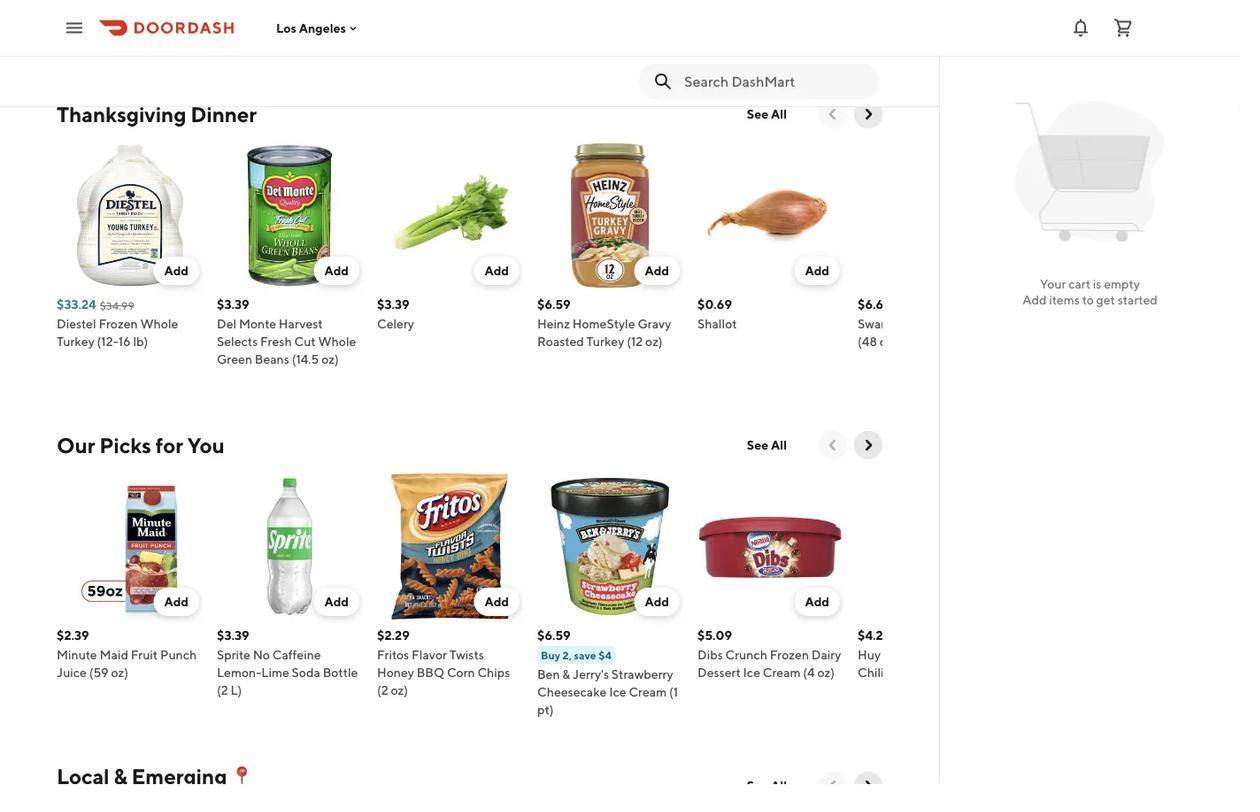 Task type: locate. For each thing, give the bounding box(es) containing it.
& right the pillsbury
[[398, 0, 408, 17]]

frozen inside $5.09 dibs crunch frozen dairy dessert ice cream (4 oz)
[[770, 648, 809, 662]]

0 horizontal spatial frozen
[[99, 316, 138, 331]]

ice down strawberry
[[609, 685, 626, 699]]

1 all from the top
[[771, 107, 787, 121]]

chili
[[858, 665, 884, 680]]

0 horizontal spatial ice
[[609, 685, 626, 699]]

thanksgiving dinner link
[[57, 100, 257, 128]]

ben
[[537, 667, 560, 682]]

1 vertical spatial buy
[[541, 649, 560, 661]]

our picks for you
[[57, 432, 225, 458]]

$5.09
[[698, 628, 732, 643]]

to
[[1082, 293, 1094, 307]]

1 horizontal spatial cream
[[763, 665, 801, 680]]

angeles
[[299, 21, 346, 35]]

$3.39 up celery
[[377, 297, 410, 312]]

oz) inside $5.09 dibs crunch frozen dairy dessert ice cream (4 oz)
[[818, 665, 835, 680]]

see all link
[[736, 100, 798, 128], [736, 431, 798, 459]]

corn
[[447, 665, 475, 680]]

add for $0.69 shallot
[[805, 263, 830, 278]]

1 horizontal spatial &
[[398, 0, 408, 17]]

lb)
[[133, 334, 148, 349]]

turkey down diestel
[[57, 334, 95, 349]]

oz) right (4
[[818, 665, 835, 680]]

cream left (4
[[763, 665, 801, 680]]

turkey inside the $6.59 heinz homestyle gravy roasted turkey (12 oz)
[[587, 334, 624, 349]]

(1
[[669, 685, 678, 699]]

whole right cut
[[318, 334, 356, 349]]

oz) right (14.5
[[321, 352, 339, 367]]

0 horizontal spatial 2,
[[196, 0, 209, 17]]

ice down crunch on the bottom right of page
[[743, 665, 760, 680]]

- right now
[[146, 20, 152, 39]]

mix & match - buy 2, save $2 on select pillsbury & more. now - 11/19. terms apply. →
[[67, 0, 408, 39]]

0 vertical spatial frozen
[[99, 316, 138, 331]]

frozen
[[99, 316, 138, 331], [770, 648, 809, 662]]

oz) down honey
[[391, 683, 408, 698]]

1 vertical spatial $6.59
[[537, 628, 571, 643]]

apply.
[[241, 20, 282, 39]]

(2 for fritos flavor twists honey bbq corn chips (2 oz)
[[377, 683, 388, 698]]

0 horizontal spatial (2
[[217, 683, 228, 698]]

turkey
[[57, 334, 95, 349], [587, 334, 624, 349]]

shallot
[[698, 316, 737, 331]]

0 vertical spatial previous button of carousel image
[[824, 436, 842, 454]]

1 vertical spatial all
[[771, 438, 787, 452]]

no
[[253, 648, 270, 662]]

1 vertical spatial 2,
[[563, 649, 572, 661]]

2 (2 from the left
[[377, 683, 388, 698]]

frozen for 16
[[99, 316, 138, 331]]

celery
[[377, 316, 414, 331]]

del monte harvest selects fresh cut whole green beans (14.5 oz) image
[[217, 143, 363, 289]]

(2 inside $3.39 sprite no caffeine lemon-lime soda bottle (2 l)
[[217, 683, 228, 698]]

see all link for our picks for you
[[736, 431, 798, 459]]

add for $3.39 sprite no caffeine lemon-lime soda bottle (2 l)
[[324, 594, 349, 609]]

add for $2.29 fritos flavor twists honey bbq corn chips (2 oz)
[[485, 594, 509, 609]]

1 vertical spatial whole
[[318, 334, 356, 349]]

1 next button of carousel image from the top
[[860, 436, 877, 454]]

2 turkey from the left
[[587, 334, 624, 349]]

turkey for (12
[[587, 334, 624, 349]]

celery image
[[377, 143, 523, 289]]

add for $33.24 $34.99 diestel frozen whole turkey (12-16 lb)
[[164, 263, 189, 278]]

(4
[[803, 665, 815, 680]]

heinz
[[537, 316, 570, 331]]

16
[[118, 334, 131, 349]]

cream
[[763, 665, 801, 680], [629, 685, 667, 699]]

next button of carousel image for second previous button of carousel image
[[860, 777, 877, 785]]

2 horizontal spatial &
[[562, 667, 570, 682]]

0 vertical spatial all
[[771, 107, 787, 121]]

2 next button of carousel image from the top
[[860, 777, 877, 785]]

0 vertical spatial -
[[157, 0, 163, 17]]

$6.59 up the "ben"
[[537, 628, 571, 643]]

heinz homestyle gravy roasted turkey (12 oz) image
[[537, 143, 683, 289]]

buy up 11/19.
[[166, 0, 194, 17]]

dibs crunch frozen dairy dessert ice cream (4 oz) image
[[698, 474, 844, 620]]

0 horizontal spatial cream
[[629, 685, 667, 699]]

1 horizontal spatial (2
[[377, 683, 388, 698]]

buy up the "ben"
[[541, 649, 560, 661]]

0 vertical spatial see
[[747, 107, 769, 121]]

dinner
[[190, 101, 257, 127]]

1 vertical spatial next button of carousel image
[[860, 777, 877, 785]]

2 previous button of carousel image from the top
[[824, 777, 842, 785]]

11/19.
[[155, 20, 193, 39]]

crunch
[[726, 648, 767, 662]]

cream down strawberry
[[629, 685, 667, 699]]

oz) down maid
[[111, 665, 128, 680]]

twists
[[450, 648, 484, 662]]

homestyle
[[572, 316, 635, 331]]

1 horizontal spatial turkey
[[587, 334, 624, 349]]

2, left 'save'
[[563, 649, 572, 661]]

1 horizontal spatial ice
[[743, 665, 760, 680]]

caffeine
[[272, 648, 321, 662]]

next button of carousel image
[[860, 436, 877, 454], [860, 777, 877, 785]]

add inside your cart is empty add items to get started
[[1023, 293, 1047, 307]]

1 vertical spatial previous button of carousel image
[[824, 777, 842, 785]]

del
[[217, 316, 236, 331]]

lime
[[261, 665, 289, 680]]

-
[[157, 0, 163, 17], [146, 20, 152, 39]]

hot
[[963, 648, 984, 662]]

pillsbury
[[334, 0, 395, 17]]

(2
[[217, 683, 228, 698], [377, 683, 388, 698]]

1 vertical spatial see all link
[[736, 431, 798, 459]]

$0.69 shallot
[[698, 297, 737, 331]]

$3.39 up del
[[217, 297, 249, 312]]

add for $6.59 heinz homestyle gravy roasted turkey (12 oz)
[[645, 263, 669, 278]]

diestel frozen whole turkey (12-16 lb) image
[[57, 143, 203, 289]]

$6.59 inside $6.59 buy 2, save $4 ben & jerry's strawberry cheesecake ice cream (1 pt)
[[537, 628, 571, 643]]

0 vertical spatial next button of carousel image
[[860, 436, 877, 454]]

dairy
[[812, 648, 841, 662]]

match
[[109, 0, 154, 17]]

- up 11/19.
[[157, 0, 163, 17]]

1 turkey from the left
[[57, 334, 95, 349]]

1 vertical spatial see all
[[747, 438, 787, 452]]

1 vertical spatial frozen
[[770, 648, 809, 662]]

add
[[164, 263, 189, 278], [324, 263, 349, 278], [485, 263, 509, 278], [645, 263, 669, 278], [805, 263, 830, 278], [1023, 293, 1047, 307], [164, 594, 189, 609], [324, 594, 349, 609], [485, 594, 509, 609], [645, 594, 669, 609], [805, 594, 830, 609]]

$3.39 inside $3.39 sprite no caffeine lemon-lime soda bottle (2 l)
[[217, 628, 249, 643]]

0 vertical spatial 2,
[[196, 0, 209, 17]]

0 horizontal spatial buy
[[166, 0, 194, 17]]

0 vertical spatial whole
[[140, 316, 178, 331]]

0 horizontal spatial -
[[146, 20, 152, 39]]

harvest
[[279, 316, 323, 331]]

1 horizontal spatial buy
[[541, 649, 560, 661]]

(12-
[[97, 334, 118, 349]]

ice inside $5.09 dibs crunch frozen dairy dessert ice cream (4 oz)
[[743, 665, 760, 680]]

previous button of carousel image
[[824, 436, 842, 454], [824, 777, 842, 785]]

oz) right "(17"
[[941, 665, 959, 680]]

0 vertical spatial ice
[[743, 665, 760, 680]]

oz)
[[645, 334, 663, 349], [880, 334, 897, 349], [321, 352, 339, 367], [111, 665, 128, 680], [818, 665, 835, 680], [941, 665, 959, 680], [391, 683, 408, 698]]

los angeles button
[[276, 21, 360, 35]]

$6.59 for buy
[[537, 628, 571, 643]]

0 vertical spatial buy
[[166, 0, 194, 17]]

previous button of carousel image
[[824, 105, 842, 123]]

sriracha
[[915, 648, 960, 662]]

(2 down honey
[[377, 683, 388, 698]]

1 vertical spatial see
[[747, 438, 769, 452]]

oz) inside $3.39 del monte harvest selects fresh cut whole green beans (14.5 oz)
[[321, 352, 339, 367]]

maid
[[100, 648, 128, 662]]

gravy
[[638, 316, 671, 331]]

terms
[[196, 20, 238, 39]]

turkey inside the $33.24 $34.99 diestel frozen whole turkey (12-16 lb)
[[57, 334, 95, 349]]

$4.29
[[858, 628, 891, 643]]

2 see all from the top
[[747, 438, 787, 452]]

frozen for cream
[[770, 648, 809, 662]]

0 vertical spatial $6.59
[[537, 297, 571, 312]]

selects
[[217, 334, 258, 349]]

buy
[[166, 0, 194, 17], [541, 649, 560, 661]]

0 vertical spatial see all
[[747, 107, 787, 121]]

items
[[1049, 293, 1080, 307]]

ice inside $6.59 buy 2, save $4 ben & jerry's strawberry cheesecake ice cream (1 pt)
[[609, 685, 626, 699]]

1 $6.59 from the top
[[537, 297, 571, 312]]

turkey down homestyle
[[587, 334, 624, 349]]

(59
[[89, 665, 109, 680]]

ben & jerry's strawberry cheesecake ice cream (1 pt) image
[[537, 474, 683, 620]]

0 horizontal spatial turkey
[[57, 334, 95, 349]]

whole up lb)
[[140, 316, 178, 331]]

$6.69
[[858, 297, 891, 312]]

$3.39
[[217, 297, 249, 312], [377, 297, 410, 312], [217, 628, 249, 643]]

$3.39 for thanksgiving dinner
[[217, 297, 249, 312]]

$6.59 up heinz on the top left of the page
[[537, 297, 571, 312]]

& right mix
[[96, 0, 106, 17]]

&
[[96, 0, 106, 17], [398, 0, 408, 17], [562, 667, 570, 682]]

1 (2 from the left
[[217, 683, 228, 698]]

2,
[[196, 0, 209, 17], [563, 649, 572, 661]]

chicken
[[910, 316, 957, 331]]

1 horizontal spatial 2,
[[563, 649, 572, 661]]

oz) down swanson
[[880, 334, 897, 349]]

whole
[[140, 316, 178, 331], [318, 334, 356, 349]]

2 $6.59 from the top
[[537, 628, 571, 643]]

juice
[[57, 665, 87, 680]]

oz) down the gravy
[[645, 334, 663, 349]]

swanson
[[858, 316, 908, 331]]

fruit
[[131, 648, 158, 662]]

frozen up (4
[[770, 648, 809, 662]]

(2 inside $2.29 fritos flavor twists honey bbq corn chips (2 oz)
[[377, 683, 388, 698]]

2 see all link from the top
[[736, 431, 798, 459]]

pt)
[[537, 702, 554, 717]]

$3.39 inside $3.39 celery
[[377, 297, 410, 312]]

1 see from the top
[[747, 107, 769, 121]]

1 horizontal spatial frozen
[[770, 648, 809, 662]]

$3.39 up sprite
[[217, 628, 249, 643]]

2 see from the top
[[747, 438, 769, 452]]

see for our picks for you
[[747, 438, 769, 452]]

(2 left l)
[[217, 683, 228, 698]]

1 horizontal spatial -
[[157, 0, 163, 17]]

bottle
[[323, 665, 358, 680]]

Search DashMart search field
[[684, 72, 865, 91]]

dessert
[[698, 665, 741, 680]]

1 vertical spatial ice
[[609, 685, 626, 699]]

2 all from the top
[[771, 438, 787, 452]]

1 see all from the top
[[747, 107, 787, 121]]

your
[[1040, 277, 1066, 291]]

1 see all link from the top
[[736, 100, 798, 128]]

$6.59 inside the $6.59 heinz homestyle gravy roasted turkey (12 oz)
[[537, 297, 571, 312]]

2, up terms
[[196, 0, 209, 17]]

thanksgiving
[[57, 101, 186, 127]]

add for $3.39 celery
[[485, 263, 509, 278]]

1 vertical spatial cream
[[629, 685, 667, 699]]

thanksgiving dinner
[[57, 101, 257, 127]]

frozen down $34.99
[[99, 316, 138, 331]]

0 horizontal spatial whole
[[140, 316, 178, 331]]

oz) inside $2.39 minute maid fruit punch juice (59 oz)
[[111, 665, 128, 680]]

frozen inside the $33.24 $34.99 diestel frozen whole turkey (12-16 lb)
[[99, 316, 138, 331]]

1 horizontal spatial whole
[[318, 334, 356, 349]]

you
[[187, 432, 225, 458]]

0 vertical spatial see all link
[[736, 100, 798, 128]]

0 vertical spatial cream
[[763, 665, 801, 680]]

open menu image
[[64, 17, 85, 39]]

$3.39 inside $3.39 del monte harvest selects fresh cut whole green beans (14.5 oz)
[[217, 297, 249, 312]]

ice
[[743, 665, 760, 680], [609, 685, 626, 699]]

& right the "ben"
[[562, 667, 570, 682]]



Task type: describe. For each thing, give the bounding box(es) containing it.
(14.5
[[292, 352, 319, 367]]

$4.29 huy fong sriracha hot chili sauce (17 oz)
[[858, 628, 984, 680]]

jerry's
[[573, 667, 609, 682]]

beans
[[255, 352, 289, 367]]

notification bell image
[[1070, 17, 1092, 39]]

add for $5.09 dibs crunch frozen dairy dessert ice cream (4 oz)
[[805, 594, 830, 609]]

oz) inside $4.29 huy fong sriracha hot chili sauce (17 oz)
[[941, 665, 959, 680]]

$3.39 for our picks for you
[[217, 628, 249, 643]]

chips
[[478, 665, 510, 680]]

our picks for you link
[[57, 431, 225, 459]]

$6.69 swanson chicken broth (48 oz)
[[858, 297, 992, 349]]

cheesecake
[[537, 685, 607, 699]]

turkey for (12-
[[57, 334, 95, 349]]

strawberry
[[612, 667, 673, 682]]

oz) inside $2.29 fritos flavor twists honey bbq corn chips (2 oz)
[[391, 683, 408, 698]]

your cart is empty add items to get started
[[1023, 277, 1158, 307]]

diestel
[[57, 316, 96, 331]]

$3.39 del monte harvest selects fresh cut whole green beans (14.5 oz)
[[217, 297, 356, 367]]

mix
[[67, 0, 93, 17]]

whole inside the $33.24 $34.99 diestel frozen whole turkey (12-16 lb)
[[140, 316, 178, 331]]

$3.39 sprite no caffeine lemon-lime soda bottle (2 l)
[[217, 628, 358, 698]]

add for $2.39 minute maid fruit punch juice (59 oz)
[[164, 594, 189, 609]]

monte
[[239, 316, 276, 331]]

$3.39 celery
[[377, 297, 414, 331]]

get
[[1097, 293, 1115, 307]]

1 previous button of carousel image from the top
[[824, 436, 842, 454]]

sprite
[[217, 648, 250, 662]]

for
[[155, 432, 183, 458]]

whole inside $3.39 del monte harvest selects fresh cut whole green beans (14.5 oz)
[[318, 334, 356, 349]]

green
[[217, 352, 252, 367]]

more.
[[67, 20, 107, 39]]

minute
[[57, 648, 97, 662]]

see all for thanksgiving dinner
[[747, 107, 787, 121]]

$34.99
[[100, 299, 134, 312]]

shallot image
[[698, 143, 844, 289]]

empty retail cart image
[[1007, 89, 1173, 255]]

los angeles
[[276, 21, 346, 35]]

save
[[574, 649, 596, 661]]

punch
[[160, 648, 197, 662]]

see for thanksgiving dinner
[[747, 107, 769, 121]]

minute maid fruit punch juice (59 oz) image
[[57, 474, 203, 620]]

empty
[[1104, 277, 1140, 291]]

& inside $6.59 buy 2, save $4 ben & jerry's strawberry cheesecake ice cream (1 pt)
[[562, 667, 570, 682]]

(48
[[858, 334, 877, 349]]

$33.24
[[57, 297, 96, 312]]

dibs
[[698, 648, 723, 662]]

$6.59 buy 2, save $4 ben & jerry's strawberry cheesecake ice cream (1 pt)
[[537, 628, 678, 717]]

l)
[[231, 683, 242, 698]]

(17
[[923, 665, 939, 680]]

huy
[[858, 648, 881, 662]]

los
[[276, 21, 296, 35]]

$2.39
[[57, 628, 89, 643]]

see all for our picks for you
[[747, 438, 787, 452]]

(2 for sprite no caffeine lemon-lime soda bottle (2 l)
[[217, 683, 228, 698]]

picks
[[99, 432, 151, 458]]

cut
[[294, 334, 316, 349]]

started
[[1118, 293, 1158, 307]]

all for our picks for you
[[771, 438, 787, 452]]

fritos
[[377, 648, 409, 662]]

next button of carousel image
[[860, 105, 877, 123]]

→
[[285, 20, 299, 39]]

$6.59 for heinz
[[537, 297, 571, 312]]

cream inside $5.09 dibs crunch frozen dairy dessert ice cream (4 oz)
[[763, 665, 801, 680]]

$2.39 minute maid fruit punch juice (59 oz)
[[57, 628, 197, 680]]

all for thanksgiving dinner
[[771, 107, 787, 121]]

$2.29
[[377, 628, 410, 643]]

cream inside $6.59 buy 2, save $4 ben & jerry's strawberry cheesecake ice cream (1 pt)
[[629, 685, 667, 699]]

buy inside $6.59 buy 2, save $4 ben & jerry's strawberry cheesecake ice cream (1 pt)
[[541, 649, 560, 661]]

soda
[[292, 665, 320, 680]]

1 vertical spatial -
[[146, 20, 152, 39]]

on
[[269, 0, 287, 17]]

flavor
[[412, 648, 447, 662]]

fresh
[[260, 334, 292, 349]]

$2.29 fritos flavor twists honey bbq corn chips (2 oz)
[[377, 628, 510, 698]]

fong
[[883, 648, 912, 662]]

(12
[[627, 334, 643, 349]]

2, inside $6.59 buy 2, save $4 ben & jerry's strawberry cheesecake ice cream (1 pt)
[[563, 649, 572, 661]]

sprite no caffeine lemon-lime soda bottle (2 l) image
[[217, 474, 363, 620]]

our
[[57, 432, 95, 458]]

is
[[1093, 277, 1102, 291]]

$6.59 heinz homestyle gravy roasted turkey (12 oz)
[[537, 297, 671, 349]]

save
[[212, 0, 245, 17]]

0 items, open order cart image
[[1113, 17, 1134, 39]]

next button of carousel image for second previous button of carousel image from the bottom
[[860, 436, 877, 454]]

oz) inside $6.69 swanson chicken broth (48 oz)
[[880, 334, 897, 349]]

add for $3.39 del monte harvest selects fresh cut whole green beans (14.5 oz)
[[324, 263, 349, 278]]

$0.69
[[698, 297, 732, 312]]

0 horizontal spatial &
[[96, 0, 106, 17]]

$2
[[248, 0, 266, 17]]

lemon-
[[217, 665, 261, 680]]

buy inside 'mix & match - buy 2, save $2 on select pillsbury & more. now - 11/19. terms apply. →'
[[166, 0, 194, 17]]

now
[[110, 20, 143, 39]]

oz) inside the $6.59 heinz homestyle gravy roasted turkey (12 oz)
[[645, 334, 663, 349]]

fritos flavor twists honey bbq corn chips (2 oz) image
[[377, 474, 523, 620]]

see all link for thanksgiving dinner
[[736, 100, 798, 128]]

$5.09 dibs crunch frozen dairy dessert ice cream (4 oz)
[[698, 628, 841, 680]]

sauce
[[886, 665, 921, 680]]

$33.24 $34.99 diestel frozen whole turkey (12-16 lb)
[[57, 297, 178, 349]]

2, inside 'mix & match - buy 2, save $2 on select pillsbury & more. now - 11/19. terms apply. →'
[[196, 0, 209, 17]]



Task type: vqa. For each thing, say whether or not it's contained in the screenshot.
(2 in $3.39 SPRITE NO CAFFEINE LEMON-LIME SODA BOTTLE (2 L)
yes



